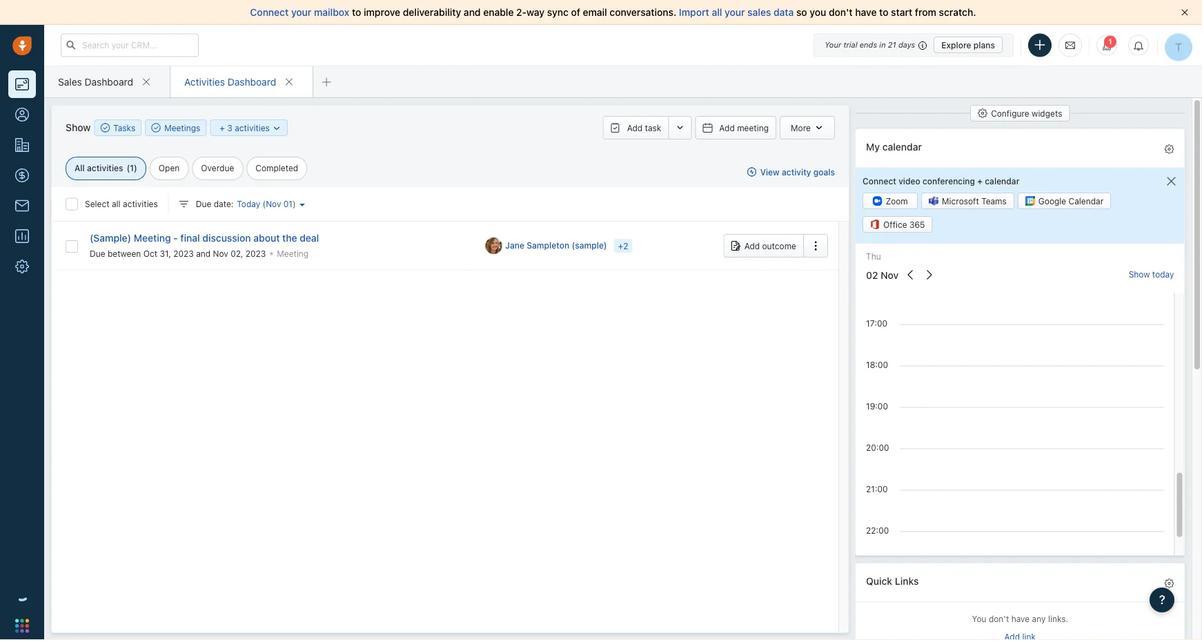 Task type: describe. For each thing, give the bounding box(es) containing it.
office 365
[[883, 220, 925, 229]]

31,
[[160, 249, 171, 258]]

1 horizontal spatial have
[[1012, 614, 1030, 623]]

view
[[761, 167, 780, 177]]

explore plans link
[[934, 37, 1003, 53]]

0 vertical spatial all
[[712, 7, 722, 18]]

mailbox
[[314, 7, 350, 18]]

configure widgets button
[[971, 105, 1070, 122]]

sales dashboard
[[58, 76, 133, 87]]

jane
[[506, 241, 525, 250]]

quick links
[[866, 576, 919, 587]]

conferencing
[[923, 176, 975, 186]]

+ 3 activities link
[[220, 121, 282, 134]]

show today link
[[1129, 269, 1174, 282]]

-
[[173, 232, 178, 243]]

jane sampleton (sample)
[[506, 241, 607, 250]]

microsoft teams
[[942, 196, 1007, 206]]

21
[[888, 40, 897, 49]]

so
[[797, 7, 808, 18]]

view activity goals link
[[748, 166, 835, 178]]

deal
[[300, 232, 319, 243]]

dashboard for activities dashboard
[[228, 76, 276, 87]]

365
[[910, 220, 925, 229]]

the
[[282, 232, 297, 243]]

email
[[583, 7, 607, 18]]

0 vertical spatial 1
[[1109, 37, 1113, 46]]

my
[[866, 141, 880, 153]]

due date:
[[196, 199, 234, 209]]

microsoft teams button
[[921, 193, 1014, 209]]

zoom button
[[863, 193, 918, 209]]

meeting
[[738, 123, 769, 133]]

1 horizontal spatial +
[[978, 176, 983, 186]]

add for add meeting
[[720, 123, 735, 133]]

0 horizontal spatial have
[[856, 7, 877, 18]]

+2
[[618, 241, 629, 250]]

google calendar
[[1039, 196, 1104, 206]]

plans
[[974, 40, 996, 50]]

date:
[[214, 199, 234, 209]]

(sample)
[[572, 241, 607, 250]]

links.
[[1048, 614, 1068, 623]]

zoom
[[886, 196, 908, 206]]

3
[[227, 123, 233, 133]]

about
[[254, 232, 280, 243]]

1 horizontal spatial nov
[[266, 199, 281, 209]]

add meeting button
[[695, 116, 777, 139]]

office
[[883, 220, 907, 229]]

jane sampleton (sample) link
[[506, 240, 608, 252]]

2 to from the left
[[880, 7, 889, 18]]

of
[[571, 7, 581, 18]]

+ 3 activities
[[220, 123, 270, 133]]

connect for connect video conferencing + calendar
[[863, 176, 896, 186]]

all activities ( 1 )
[[75, 163, 137, 173]]

(sample)
[[90, 232, 131, 243]]

completed
[[256, 163, 298, 173]]

02 nov
[[866, 270, 899, 281]]

0 horizontal spatial 1
[[130, 163, 134, 173]]

1 horizontal spatial don't
[[989, 614, 1009, 623]]

configure widgets
[[991, 108, 1063, 118]]

(sample) meeting - final discussion about the deal link
[[90, 232, 319, 243]]

1 to from the left
[[352, 7, 361, 18]]

add outcome button
[[724, 234, 804, 257]]

activities for all
[[123, 199, 158, 209]]

you
[[810, 7, 827, 18]]

dashboard for sales dashboard
[[85, 76, 133, 87]]

office 365 button
[[863, 216, 933, 233]]

explore plans
[[942, 40, 996, 50]]

explore
[[942, 40, 972, 50]]

more
[[791, 123, 811, 133]]

oct
[[143, 249, 158, 258]]

show today
[[1129, 270, 1174, 279]]

your
[[825, 40, 842, 49]]

overdue
[[201, 163, 234, 173]]

import
[[679, 7, 710, 18]]

way
[[527, 7, 545, 18]]

start
[[891, 7, 913, 18]]

1 2023 from the left
[[173, 249, 194, 258]]

20:00
[[866, 443, 889, 453]]

) for all activities ( 1 )
[[134, 163, 137, 173]]

2 2023 from the left
[[246, 249, 266, 258]]

2 vertical spatial nov
[[881, 270, 899, 281]]

select all activities
[[85, 199, 158, 209]]

outcome
[[763, 241, 797, 250]]

add task button
[[603, 116, 669, 139]]

show for show today
[[1129, 270, 1150, 279]]

sales
[[58, 76, 82, 87]]

microsoft
[[942, 196, 979, 206]]

quick
[[866, 576, 892, 587]]

1 vertical spatial calendar
[[985, 176, 1020, 186]]

1 your from the left
[[291, 7, 312, 18]]

scratch.
[[939, 7, 977, 18]]

add task
[[627, 123, 662, 133]]

freshworks switcher image
[[15, 619, 29, 633]]

activity
[[782, 167, 812, 177]]



Task type: locate. For each thing, give the bounding box(es) containing it.
) up the
[[293, 199, 296, 209]]

and down (sample) meeting - final discussion about the deal link
[[196, 249, 211, 258]]

1 vertical spatial show
[[1129, 270, 1150, 279]]

activities
[[235, 123, 270, 133], [87, 163, 123, 173], [123, 199, 158, 209]]

and
[[464, 7, 481, 18], [196, 249, 211, 258]]

nov
[[266, 199, 281, 209], [213, 249, 228, 258], [881, 270, 899, 281]]

1 horizontal spatial and
[[464, 7, 481, 18]]

and left enable
[[464, 7, 481, 18]]

google calendar button
[[1018, 193, 1111, 209]]

due for due date:
[[196, 199, 211, 209]]

your left sales
[[725, 7, 745, 18]]

show up all
[[66, 122, 91, 133]]

activities
[[184, 76, 225, 87]]

enable
[[483, 7, 514, 18]]

activities for 3
[[235, 123, 270, 133]]

days
[[899, 40, 916, 49]]

trial
[[844, 40, 858, 49]]

2 horizontal spatial nov
[[881, 270, 899, 281]]

calendar right my
[[883, 141, 922, 153]]

connect for connect your mailbox to improve deliverability and enable 2-way sync of email conversations. import all your sales data so you don't have to start from scratch.
[[250, 7, 289, 18]]

(sample) meeting - final discussion about the deal
[[90, 232, 319, 243]]

( up select all activities
[[127, 163, 130, 173]]

0 horizontal spatial nov
[[213, 249, 228, 258]]

don't
[[829, 7, 853, 18], [989, 614, 1009, 623]]

meeting down the
[[277, 249, 309, 258]]

01
[[284, 199, 293, 209]]

Search your CRM... text field
[[61, 33, 199, 57]]

0 vertical spatial don't
[[829, 7, 853, 18]]

activities dashboard
[[184, 76, 276, 87]]

to left start
[[880, 7, 889, 18]]

today ( nov 01 )
[[237, 199, 296, 209]]

ends
[[860, 40, 878, 49]]

improve
[[364, 7, 401, 18]]

0 vertical spatial activities
[[235, 123, 270, 133]]

0 vertical spatial nov
[[266, 199, 281, 209]]

1 vertical spatial meeting
[[277, 249, 309, 258]]

view activity goals
[[761, 167, 835, 177]]

0 vertical spatial due
[[196, 199, 211, 209]]

close image
[[1182, 9, 1189, 16]]

0 horizontal spatial and
[[196, 249, 211, 258]]

due for due between oct 31, 2023 and nov 02, 2023
[[90, 249, 105, 258]]

show
[[66, 122, 91, 133], [1129, 270, 1150, 279]]

1 vertical spatial nov
[[213, 249, 228, 258]]

tasks
[[113, 123, 135, 133]]

0 horizontal spatial dashboard
[[85, 76, 133, 87]]

your
[[291, 7, 312, 18], [725, 7, 745, 18]]

your trial ends in 21 days
[[825, 40, 916, 49]]

2023 right 02,
[[246, 249, 266, 258]]

19:00
[[866, 402, 888, 411]]

from
[[915, 7, 937, 18]]

0 vertical spatial meeting
[[134, 232, 171, 243]]

teams
[[982, 196, 1007, 206]]

have up ends
[[856, 7, 877, 18]]

1 vertical spatial +
[[978, 176, 983, 186]]

add left task
[[627, 123, 643, 133]]

1 vertical spatial 1
[[130, 163, 134, 173]]

0 horizontal spatial +
[[220, 123, 225, 133]]

+ left 3
[[220, 123, 225, 133]]

+
[[220, 123, 225, 133], [978, 176, 983, 186]]

0 horizontal spatial calendar
[[883, 141, 922, 153]]

0 horizontal spatial (
[[127, 163, 130, 173]]

2 vertical spatial activities
[[123, 199, 158, 209]]

0 horizontal spatial 2023
[[173, 249, 194, 258]]

add for add task
[[627, 123, 643, 133]]

due left date:
[[196, 199, 211, 209]]

to right mailbox
[[352, 7, 361, 18]]

0 horizontal spatial show
[[66, 122, 91, 133]]

import all your sales data link
[[679, 7, 797, 18]]

02
[[866, 270, 878, 281]]

1 horizontal spatial due
[[196, 199, 211, 209]]

0 vertical spatial have
[[856, 7, 877, 18]]

nov left 02,
[[213, 249, 228, 258]]

sales
[[748, 7, 771, 18]]

0 horizontal spatial your
[[291, 7, 312, 18]]

goals
[[814, 167, 835, 177]]

to
[[352, 7, 361, 18], [880, 7, 889, 18]]

0 horizontal spatial to
[[352, 7, 361, 18]]

sampleton
[[527, 241, 570, 250]]

all right import
[[712, 7, 722, 18]]

0 horizontal spatial add
[[627, 123, 643, 133]]

1 horizontal spatial calendar
[[985, 176, 1020, 186]]

0 vertical spatial show
[[66, 122, 91, 133]]

today
[[1153, 270, 1174, 279]]

0 horizontal spatial due
[[90, 249, 105, 258]]

deliverability
[[403, 7, 461, 18]]

links
[[895, 576, 919, 587]]

1 vertical spatial connect
[[863, 176, 896, 186]]

1 vertical spatial activities
[[87, 163, 123, 173]]

1 vertical spatial due
[[90, 249, 105, 258]]

dashboard
[[85, 76, 133, 87], [228, 76, 276, 87]]

1 horizontal spatial connect
[[863, 176, 896, 186]]

discussion
[[203, 232, 251, 243]]

1 horizontal spatial add
[[720, 123, 735, 133]]

1 horizontal spatial your
[[725, 7, 745, 18]]

0 horizontal spatial connect
[[250, 7, 289, 18]]

due
[[196, 199, 211, 209], [90, 249, 105, 258]]

show for show
[[66, 122, 91, 133]]

add
[[627, 123, 643, 133], [720, 123, 735, 133], [745, 241, 760, 250]]

more button
[[780, 116, 835, 139], [780, 116, 835, 139]]

0 vertical spatial +
[[220, 123, 225, 133]]

calendar
[[1069, 196, 1104, 206]]

my calendar
[[866, 141, 922, 153]]

add left outcome
[[745, 241, 760, 250]]

activities right all
[[87, 163, 123, 173]]

) for today ( nov 01 )
[[293, 199, 296, 209]]

any
[[1032, 614, 1046, 623]]

have left the any
[[1012, 614, 1030, 623]]

1 vertical spatial )
[[293, 199, 296, 209]]

2-
[[517, 7, 527, 18]]

0 vertical spatial calendar
[[883, 141, 922, 153]]

0 horizontal spatial meeting
[[134, 232, 171, 243]]

1 vertical spatial all
[[112, 199, 121, 209]]

0 horizontal spatial all
[[112, 199, 121, 209]]

calendar up teams
[[985, 176, 1020, 186]]

1 horizontal spatial all
[[712, 7, 722, 18]]

1 horizontal spatial )
[[293, 199, 296, 209]]

1 horizontal spatial show
[[1129, 270, 1150, 279]]

1 horizontal spatial dashboard
[[228, 76, 276, 87]]

configure
[[991, 108, 1030, 118]]

2 horizontal spatial add
[[745, 241, 760, 250]]

1 vertical spatial (
[[263, 199, 266, 209]]

connect your mailbox link
[[250, 7, 352, 18]]

activities right 3
[[235, 123, 270, 133]]

email image
[[1066, 40, 1076, 51]]

widgets
[[1032, 108, 1063, 118]]

1 horizontal spatial (
[[263, 199, 266, 209]]

1 vertical spatial don't
[[989, 614, 1009, 623]]

you
[[972, 614, 987, 623]]

conversations.
[[610, 7, 677, 18]]

dashboard up + 3 activities link
[[228, 76, 276, 87]]

show inside show today link
[[1129, 270, 1150, 279]]

final
[[180, 232, 200, 243]]

18:00
[[866, 360, 888, 370]]

( right today
[[263, 199, 266, 209]]

1 horizontal spatial to
[[880, 7, 889, 18]]

add for add outcome
[[745, 241, 760, 250]]

1 vertical spatial have
[[1012, 614, 1030, 623]]

show left today
[[1129, 270, 1150, 279]]

connect up zoom button
[[863, 176, 896, 186]]

22:00
[[866, 526, 889, 536]]

due between oct 31, 2023 and nov 02, 2023
[[90, 249, 266, 258]]

1 horizontal spatial 2023
[[246, 249, 266, 258]]

activities right select
[[123, 199, 158, 209]]

meeting up 'oct'
[[134, 232, 171, 243]]

add inside button
[[745, 241, 760, 250]]

1 dashboard from the left
[[85, 76, 133, 87]]

open
[[159, 163, 180, 173]]

your left mailbox
[[291, 7, 312, 18]]

add outcome
[[745, 241, 797, 250]]

0 horizontal spatial )
[[134, 163, 137, 173]]

0 vertical spatial (
[[127, 163, 130, 173]]

meetings
[[164, 123, 200, 133]]

dashboard right sales
[[85, 76, 133, 87]]

02,
[[231, 249, 243, 258]]

thu
[[866, 252, 881, 261]]

2023 down final
[[173, 249, 194, 258]]

nov right 02
[[881, 270, 899, 281]]

due down (sample)
[[90, 249, 105, 258]]

0 vertical spatial )
[[134, 163, 137, 173]]

connect left mailbox
[[250, 7, 289, 18]]

+ inside button
[[220, 123, 225, 133]]

1 vertical spatial and
[[196, 249, 211, 258]]

1 horizontal spatial 1
[[1109, 37, 1113, 46]]

0 horizontal spatial don't
[[829, 7, 853, 18]]

in
[[880, 40, 886, 49]]

between
[[108, 249, 141, 258]]

21:00
[[866, 484, 888, 494]]

select
[[85, 199, 109, 209]]

+ up microsoft teams
[[978, 176, 983, 186]]

0 vertical spatial connect
[[250, 7, 289, 18]]

0 vertical spatial and
[[464, 7, 481, 18]]

1 left open
[[130, 163, 134, 173]]

connect video conferencing + calendar
[[863, 176, 1020, 186]]

add left the meeting
[[720, 123, 735, 133]]

2 dashboard from the left
[[228, 76, 276, 87]]

connect your mailbox to improve deliverability and enable 2-way sync of email conversations. import all your sales data so you don't have to start from scratch.
[[250, 7, 977, 18]]

down image
[[272, 124, 282, 133]]

1 right email icon
[[1109, 37, 1113, 46]]

activities inside button
[[235, 123, 270, 133]]

1 horizontal spatial meeting
[[277, 249, 309, 258]]

all right select
[[112, 199, 121, 209]]

2 your from the left
[[725, 7, 745, 18]]

nov left 01 at the top left of the page
[[266, 199, 281, 209]]

data
[[774, 7, 794, 18]]

) left open
[[134, 163, 137, 173]]



Task type: vqa. For each thing, say whether or not it's contained in the screenshot.
New Contacts
no



